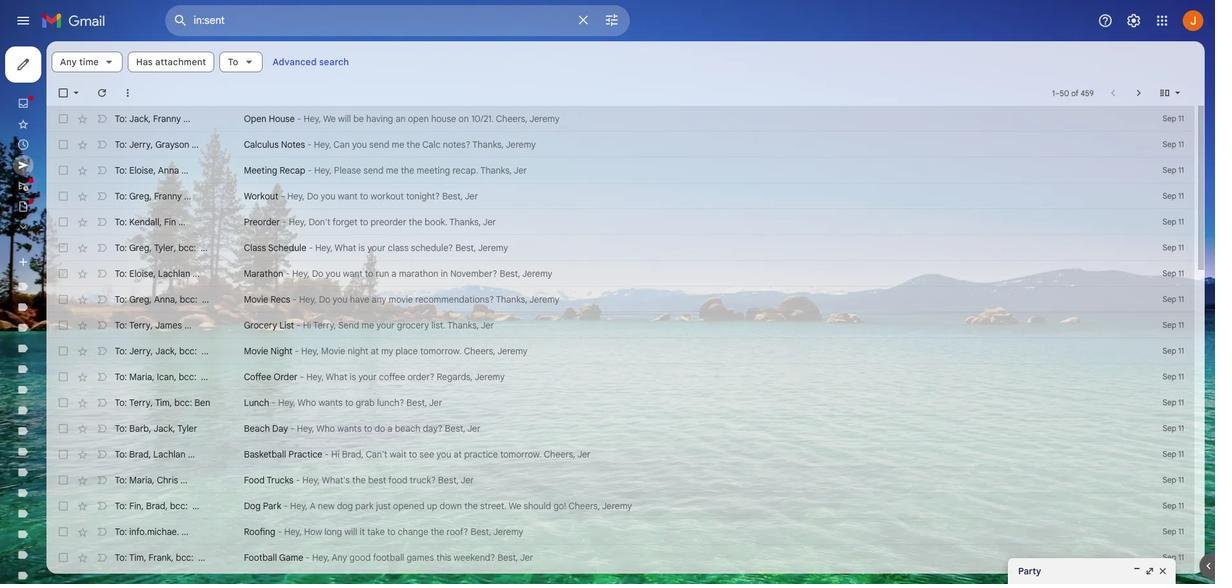 Task type: describe. For each thing, give the bounding box(es) containing it.
to left do
[[364, 423, 372, 434]]

11 for movie night - hey, movie night at my place tomorrow. cheers, jeremy
[[1178, 346, 1184, 356]]

- right roofing on the bottom of the page
[[278, 526, 282, 538]]

eloise for lachlan
[[129, 268, 153, 279]]

, down to: terry , tim , bcc : ben
[[173, 423, 175, 434]]

- for practice
[[325, 448, 329, 460]]

movie recs - hey, do you have any movie recommendations? thanks, jeremy
[[244, 294, 559, 305]]

sep for food trucks - hey, what's the best food truck? best, jer
[[1163, 475, 1176, 485]]

459
[[1081, 88, 1094, 98]]

hey, left what's
[[302, 474, 320, 486]]

12 row from the top
[[46, 390, 1194, 416]]

open house - hey, we will be having an open house on 10/21. cheers, jeremy
[[244, 113, 560, 125]]

1 vertical spatial tyler
[[177, 423, 197, 434]]

sep for basketball practice - hi brad, can't wait to see you at practice tomorrow. cheers, jer
[[1163, 449, 1176, 459]]

please
[[334, 165, 361, 176]]

is for coffee
[[350, 371, 356, 383]]

in
[[441, 268, 448, 279]]

sep for open house - hey, we will be having an open house on 10/21. cheers, jeremy
[[1163, 114, 1176, 123]]

11 for dog park - hey, a new dog park just opened up down the street. we should go! cheers, jeremy
[[1178, 501, 1184, 510]]

: for to: greg , tyler , bcc : ...
[[194, 242, 196, 254]]

calc
[[422, 139, 441, 150]]

anna for ...
[[158, 165, 179, 176]]

thanks, for recommendations?
[[496, 294, 528, 305]]

1 vertical spatial tim
[[129, 552, 144, 563]]

cheers, right the 10/21. at the top left of the page
[[496, 113, 528, 125]]

you left run
[[326, 268, 341, 279]]

11 for lunch - hey, who wants to grab lunch? best, jer
[[1178, 398, 1184, 407]]

to right 'forget'
[[360, 216, 368, 228]]

jerry for grayson
[[129, 139, 151, 150]]

sep 11 for lunch - hey, who wants to grab lunch? best, jer
[[1163, 398, 1184, 407]]

, down to: kendall , fin ...
[[149, 242, 152, 254]]

open
[[408, 113, 429, 125]]

, down chris
[[165, 500, 168, 512]]

any time button
[[52, 52, 123, 72]]

beach
[[244, 423, 270, 434]]

to left workout
[[360, 190, 368, 202]]

roofing
[[244, 526, 275, 538]]

place
[[396, 345, 418, 357]]

, down james
[[175, 345, 177, 357]]

eloise for anna
[[129, 165, 153, 176]]

11 for calculus notes - hey, can you send me the calc notes? thanks, jeremy
[[1178, 139, 1184, 149]]

11 for food trucks - hey, what's the best food truck? best, jer
[[1178, 475, 1184, 485]]

11 for class schedule - hey, what is your class schedule? best, jeremy
[[1178, 243, 1184, 252]]

class schedule - hey, what is your class schedule? best, jeremy
[[244, 242, 508, 254]]

park
[[263, 500, 281, 512]]

just
[[376, 500, 391, 512]]

, down the info.michae.
[[171, 552, 174, 563]]

food
[[388, 474, 407, 486]]

0 vertical spatial wants
[[319, 397, 343, 408]]

- for schedule
[[309, 242, 313, 254]]

movie left night at the left bottom of the page
[[321, 345, 345, 357]]

your for coffee
[[358, 371, 377, 383]]

, up to: eloise , lachlan ...
[[174, 242, 176, 254]]

best, down the recap.
[[442, 190, 463, 202]]

hey, down "schedule"
[[292, 268, 310, 279]]

more image
[[121, 86, 134, 99]]

has
[[136, 56, 153, 68]]

football game - hey, any good football games this weekend? best, jer
[[244, 552, 533, 563]]

food trucks - hey, what's the best food truck? best, jer
[[244, 474, 474, 486]]

hi for hi terry, send me your grocery list. thanks, jer
[[303, 319, 311, 331]]

to button
[[220, 52, 262, 72]]

go!
[[553, 500, 566, 512]]

to: for to: jack , franny ...
[[115, 113, 127, 125]]

hey, left can
[[314, 139, 331, 150]]

to: for to: terry , james ...
[[115, 319, 127, 331]]

the left the roof?
[[431, 526, 444, 538]]

1 vertical spatial wants
[[337, 423, 362, 434]]

best, right november?
[[500, 268, 520, 279]]

- for day
[[290, 423, 295, 434]]

preorder - hey, don't forget to preorder the book. thanks, jer
[[244, 216, 496, 228]]

what for hey, what is your class schedule? best, jeremy
[[335, 242, 356, 254]]

an
[[396, 113, 406, 125]]

list.
[[431, 319, 445, 331]]

want for run
[[343, 268, 363, 279]]

can't
[[366, 448, 387, 460]]

bcc for anna
[[180, 294, 195, 305]]

do for hey, do you want to workout tonight? best, jer
[[307, 190, 318, 202]]

minimize image
[[1132, 566, 1142, 576]]

toggle split pane mode image
[[1158, 86, 1171, 99]]

grocery
[[397, 319, 429, 331]]

change
[[398, 526, 428, 538]]

sep 11 for preorder - hey, don't forget to preorder the book. thanks, jer
[[1163, 217, 1184, 227]]

- right marathon
[[286, 268, 290, 279]]

, up to: jerry , grayson ...
[[148, 113, 151, 125]]

1 vertical spatial brad
[[146, 500, 165, 512]]

best, right truck?
[[438, 474, 459, 486]]

hey, down 'don't'
[[315, 242, 333, 254]]

party
[[1018, 565, 1041, 577]]

- right preorder
[[282, 216, 286, 228]]

to: for to: brad , lachlan ...
[[115, 448, 127, 460]]

, left grayson
[[151, 139, 153, 150]]

the left the calc
[[407, 139, 420, 150]]

11 for marathon - hey, do you want to run a marathon in november? best, jeremy
[[1178, 268, 1184, 278]]

grocery list - hi terry, send me your grocery list. thanks, jer
[[244, 319, 494, 331]]

sep for coffee order - hey, what is your coffee order? regards, jeremy
[[1163, 372, 1176, 381]]

Search mail text field
[[194, 14, 568, 27]]

lachlan for brad
[[153, 448, 186, 460]]

game
[[279, 552, 303, 563]]

to: tim , frank , bcc : ...
[[115, 552, 205, 563]]

hey, right order
[[306, 371, 324, 383]]

will for long
[[344, 526, 357, 538]]

movie for movie recs - hey, do you have any movie recommendations? thanks, jeremy
[[244, 294, 268, 305]]

take
[[367, 526, 385, 538]]

has attachment
[[136, 56, 206, 68]]

coffee order - hey, what is your coffee order? regards, jeremy
[[244, 371, 505, 383]]

the left 'book.'
[[409, 216, 422, 228]]

best, down order?
[[406, 397, 427, 408]]

to: terry , tim , bcc : ben
[[115, 397, 210, 408]]

to: maria , ican , bcc : ...
[[115, 371, 208, 383]]

grocery
[[244, 319, 277, 331]]

to
[[228, 56, 238, 68]]

to: eloise , anna ...
[[115, 165, 188, 176]]

cheers, up regards,
[[464, 345, 496, 357]]

hey, right day
[[297, 423, 314, 434]]

list
[[279, 319, 294, 331]]

to: for to: barb , jack , tyler
[[115, 423, 127, 434]]

0 vertical spatial me
[[392, 139, 404, 150]]

, up to: greg , tyler , bcc : ...
[[159, 216, 162, 228]]

house
[[431, 113, 456, 125]]

to: for to: jerry , grayson ...
[[115, 139, 127, 150]]

bcc for ican
[[179, 371, 194, 383]]

sep for roofing - hey, how long will it take to change the roof? best, jeremy
[[1163, 527, 1176, 536]]

notes
[[281, 139, 305, 150]]

1 vertical spatial your
[[376, 319, 395, 331]]

roof?
[[447, 526, 468, 538]]

: for to: tim , frank , bcc : ...
[[191, 552, 194, 563]]

to left see
[[409, 448, 417, 460]]

workout
[[244, 190, 278, 202]]

to: for to: maria , chris ...
[[115, 474, 127, 486]]

11 for meeting recap - hey, please send me the meeting recap. thanks, jer
[[1178, 165, 1184, 175]]

3 row from the top
[[46, 157, 1194, 183]]

a
[[310, 500, 316, 512]]

bcc for tyler
[[178, 242, 194, 254]]

new
[[318, 500, 335, 512]]

hey, left "how"
[[284, 526, 302, 538]]

11 for preorder - hey, don't forget to preorder the book. thanks, jer
[[1178, 217, 1184, 227]]

11 for beach day - hey, who wants to do a beach day? best, jer
[[1178, 423, 1184, 433]]

roofing - hey, how long will it take to change the roof? best, jeremy
[[244, 526, 523, 538]]

you left have at the bottom left
[[333, 294, 348, 305]]

cheers, right go! on the bottom left
[[568, 500, 600, 512]]

hey, right house
[[304, 113, 321, 125]]

lachlan for eloise
[[158, 268, 190, 279]]

run
[[376, 268, 389, 279]]

hey, down "how"
[[312, 552, 330, 563]]

movie for movie night - hey, movie night at my place tomorrow. cheers, jeremy
[[244, 345, 268, 357]]

having
[[366, 113, 393, 125]]

up
[[427, 500, 437, 512]]

11 for open house - hey, we will be having an open house on 10/21. cheers, jeremy
[[1178, 114, 1184, 123]]

lunch
[[244, 397, 269, 408]]

11 row from the top
[[46, 364, 1194, 390]]

recommendations?
[[415, 294, 494, 305]]

grab
[[356, 397, 375, 408]]

- right 'lunch'
[[272, 397, 276, 408]]

sep 11 for dog park - hey, a new dog park just opened up down the street. we should go! cheers, jeremy
[[1163, 501, 1184, 510]]

attachment
[[155, 56, 206, 68]]

sep for movie night - hey, movie night at my place tomorrow. cheers, jeremy
[[1163, 346, 1176, 356]]

11 for workout - hey, do you want to workout tonight? best, jer
[[1178, 191, 1184, 201]]

best, right 'day?'
[[445, 423, 466, 434]]

movie night - hey, movie night at my place tomorrow. cheers, jeremy
[[244, 345, 527, 357]]

, up to: maria , chris ...
[[149, 448, 151, 460]]

hey, right night
[[301, 345, 319, 357]]

hey, down order
[[278, 397, 296, 408]]

movie
[[389, 294, 413, 305]]

see
[[420, 448, 434, 460]]

, up to: terry , tim , bcc : ben
[[174, 371, 176, 383]]

, up 'to: terry , james ...'
[[149, 294, 152, 305]]

you right can
[[352, 139, 367, 150]]

workout - hey, do you want to workout tonight? best, jer
[[244, 190, 478, 202]]

best, up november?
[[455, 242, 476, 254]]

11 for football game - hey, any good football games this weekend? best, jer
[[1178, 552, 1184, 562]]

- for night
[[295, 345, 299, 357]]

older image
[[1133, 86, 1145, 99]]

to: brad , lachlan ...
[[115, 448, 195, 460]]

sep 11 for calculus notes - hey, can you send me the calc notes? thanks, jeremy
[[1163, 139, 1184, 149]]

to: for to: jerry , jack , bcc : ...
[[115, 345, 127, 357]]

basketball practice - hi brad, can't wait to see you at practice tomorrow. cheers, jer
[[244, 448, 591, 460]]

the left best
[[352, 474, 366, 486]]

football
[[244, 552, 277, 563]]

a for run
[[392, 268, 397, 279]]

: for to: jerry , jack , bcc : ...
[[195, 345, 197, 357]]

sep 11 for class schedule - hey, what is your class schedule? best, jeremy
[[1163, 243, 1184, 252]]

thanks, right 'book.'
[[449, 216, 481, 228]]

do
[[375, 423, 385, 434]]

- right workout
[[281, 190, 285, 202]]

to right take
[[387, 526, 395, 538]]

11 for grocery list - hi terry, send me your grocery list. thanks, jer
[[1178, 320, 1184, 330]]

sep for football game - hey, any good football games this weekend? best, jer
[[1163, 552, 1176, 562]]

sep 11 for movie recs - hey, do you have any movie recommendations? thanks, jeremy
[[1163, 294, 1184, 304]]

sep 11 for roofing - hey, how long will it take to change the roof? best, jeremy
[[1163, 527, 1184, 536]]

bcc for tim
[[174, 397, 190, 408]]

main menu image
[[15, 13, 31, 28]]

14 row from the top
[[46, 441, 1194, 467]]

calculus
[[244, 139, 279, 150]]

should
[[524, 500, 551, 512]]

to: for to: fin , brad , bcc : ...
[[115, 500, 127, 512]]

- for order
[[300, 371, 304, 383]]

main content containing any time
[[46, 41, 1205, 584]]

11 for basketball practice - hi brad, can't wait to see you at practice tomorrow. cheers, jer
[[1178, 449, 1184, 459]]

11 for movie recs - hey, do you have any movie recommendations? thanks, jeremy
[[1178, 294, 1184, 304]]

, up to: kendall , fin ...
[[149, 190, 152, 202]]

, down ican
[[170, 397, 172, 408]]

1 row from the top
[[46, 106, 1194, 132]]

refresh image
[[96, 86, 108, 99]]

clear search image
[[570, 7, 596, 33]]

advanced search
[[273, 56, 349, 68]]

truck?
[[410, 474, 436, 486]]

park
[[355, 500, 374, 512]]

thanks, down the 10/21. at the top left of the page
[[472, 139, 504, 150]]

16 row from the top
[[46, 493, 1194, 519]]

marathon
[[399, 268, 438, 279]]

sep for preorder - hey, don't forget to preorder the book. thanks, jer
[[1163, 217, 1176, 227]]

you up 'don't'
[[321, 190, 336, 202]]

, left frank
[[144, 552, 146, 563]]

0 vertical spatial fin
[[164, 216, 176, 228]]

recs
[[271, 294, 290, 305]]

1 vertical spatial tomorrow.
[[500, 448, 542, 460]]

greg for anna
[[129, 294, 149, 305]]

any
[[372, 294, 386, 305]]

my
[[381, 345, 393, 357]]

: for to: maria , ican , bcc : ...
[[194, 371, 196, 383]]

: for to: greg , anna , bcc : ...
[[195, 294, 197, 305]]



Task type: vqa. For each thing, say whether or not it's contained in the screenshot.
WILL related to long
yes



Task type: locate. For each thing, give the bounding box(es) containing it.
best, right weekend?
[[497, 552, 518, 563]]

sep 11 for movie night - hey, movie night at my place tomorrow. cheers, jeremy
[[1163, 346, 1184, 356]]

1 eloise from the top
[[129, 165, 153, 176]]

None search field
[[165, 5, 630, 36]]

navigation
[[0, 41, 155, 584]]

to: down to: kendall , fin ...
[[115, 242, 127, 254]]

1 horizontal spatial hi
[[331, 448, 340, 460]]

: left ben on the bottom left
[[190, 397, 192, 408]]

- right game
[[306, 552, 310, 563]]

who down 'lunch - hey, who wants to grab lunch? best, jer'
[[316, 423, 335, 434]]

thanks, for recap.
[[480, 165, 512, 176]]

sep 11 for beach day - hey, who wants to do a beach day? best, jer
[[1163, 423, 1184, 433]]

0 vertical spatial we
[[323, 113, 336, 125]]

thanks, for list.
[[447, 319, 479, 331]]

sep 11 for football game - hey, any good football games this weekend? best, jer
[[1163, 552, 1184, 562]]

11 sep from the top
[[1163, 372, 1176, 381]]

terry for james
[[129, 319, 150, 331]]

marathon
[[244, 268, 283, 279]]

to: up 'to: barb , jack , tyler'
[[115, 397, 127, 408]]

0 vertical spatial maria
[[129, 371, 152, 383]]

10 row from the top
[[46, 338, 1194, 364]]

15 sep from the top
[[1163, 475, 1176, 485]]

sep for grocery list - hi terry, send me your grocery list. thanks, jer
[[1163, 320, 1176, 330]]

beach day - hey, who wants to do a beach day? best, jer
[[244, 423, 481, 434]]

tonight?
[[406, 190, 440, 202]]

17 11 from the top
[[1178, 527, 1184, 536]]

0 horizontal spatial hi
[[303, 319, 311, 331]]

do up 'don't'
[[307, 190, 318, 202]]

november?
[[450, 268, 497, 279]]

you right see
[[436, 448, 451, 460]]

don't
[[309, 216, 330, 228]]

to: for to: greg , tyler , bcc : ...
[[115, 242, 127, 254]]

2 maria from the top
[[129, 474, 152, 486]]

7 to: from the top
[[115, 268, 127, 279]]

support image
[[1098, 13, 1113, 28]]

0 vertical spatial jerry
[[129, 139, 151, 150]]

jack right barb at bottom left
[[154, 423, 173, 434]]

- for game
[[306, 552, 310, 563]]

tomorrow. down list.
[[420, 345, 462, 357]]

food
[[244, 474, 265, 486]]

8 sep 11 from the top
[[1163, 294, 1184, 304]]

sep 11 for meeting recap - hey, please send me the meeting recap. thanks, jer
[[1163, 165, 1184, 175]]

5 row from the top
[[46, 209, 1194, 235]]

3 greg from the top
[[129, 294, 149, 305]]

notes?
[[443, 139, 470, 150]]

4 sep from the top
[[1163, 191, 1176, 201]]

sep 11 for coffee order - hey, what is your coffee order? regards, jeremy
[[1163, 372, 1184, 381]]

1 horizontal spatial fin
[[164, 216, 176, 228]]

thanks, right list.
[[447, 319, 479, 331]]

9 to: from the top
[[115, 319, 127, 331]]

13 sep 11 from the top
[[1163, 423, 1184, 433]]

james
[[155, 319, 182, 331]]

workout
[[371, 190, 404, 202]]

1 vertical spatial is
[[350, 371, 356, 383]]

row
[[46, 106, 1194, 132], [46, 132, 1194, 157], [46, 157, 1194, 183], [46, 183, 1194, 209], [46, 209, 1194, 235], [46, 235, 1194, 261], [46, 261, 1194, 287], [46, 287, 1194, 312], [46, 312, 1194, 338], [46, 338, 1194, 364], [46, 364, 1194, 390], [46, 390, 1194, 416], [46, 416, 1194, 441], [46, 441, 1194, 467], [46, 467, 1194, 493], [46, 493, 1194, 519], [46, 519, 1194, 545], [46, 545, 1194, 570], [46, 570, 1194, 584]]

3 sep 11 from the top
[[1163, 165, 1184, 175]]

close image
[[1158, 566, 1168, 576]]

4 to: from the top
[[115, 190, 127, 202]]

to: up to: kendall , fin ...
[[115, 190, 127, 202]]

0 horizontal spatial we
[[323, 113, 336, 125]]

sep for class schedule - hey, what is your class schedule? best, jeremy
[[1163, 243, 1176, 252]]

1 horizontal spatial tyler
[[177, 423, 197, 434]]

jack up ican
[[155, 345, 175, 357]]

sep 11 for food trucks - hey, what's the best food truck? best, jer
[[1163, 475, 1184, 485]]

, left james
[[150, 319, 153, 331]]

10 11 from the top
[[1178, 346, 1184, 356]]

, down to: greg , tyler , bcc : ...
[[153, 268, 156, 279]]

jack for barb
[[154, 423, 173, 434]]

- right recs
[[293, 294, 297, 305]]

7 11 from the top
[[1178, 268, 1184, 278]]

1 maria from the top
[[129, 371, 152, 383]]

who down order
[[298, 397, 316, 408]]

barb
[[129, 423, 149, 434]]

hey, left 'don't'
[[289, 216, 306, 228]]

0 vertical spatial greg
[[129, 190, 149, 202]]

sep for dog park - hey, a new dog park just opened up down the street. we should go! cheers, jeremy
[[1163, 501, 1176, 510]]

class
[[388, 242, 409, 254]]

, up 'to: brad , lachlan ...'
[[149, 423, 151, 434]]

None checkbox
[[57, 112, 70, 125], [57, 216, 70, 228], [57, 241, 70, 254], [57, 267, 70, 280], [57, 293, 70, 306], [57, 474, 70, 487], [57, 551, 70, 564], [57, 112, 70, 125], [57, 216, 70, 228], [57, 241, 70, 254], [57, 267, 70, 280], [57, 293, 70, 306], [57, 474, 70, 487], [57, 551, 70, 564]]

1 horizontal spatial we
[[509, 500, 521, 512]]

order?
[[408, 371, 434, 383]]

gmail image
[[41, 8, 112, 34]]

6 sep 11 from the top
[[1163, 243, 1184, 252]]

14 11 from the top
[[1178, 449, 1184, 459]]

2 row from the top
[[46, 132, 1194, 157]]

a right run
[[392, 268, 397, 279]]

to: info.michae. ...
[[115, 526, 188, 538]]

0 vertical spatial franny
[[153, 113, 181, 125]]

to: left kendall
[[115, 216, 127, 228]]

, down 'to: terry , james ...'
[[151, 345, 153, 357]]

weekend?
[[454, 552, 495, 563]]

0 vertical spatial tim
[[155, 397, 170, 408]]

terry for tim
[[129, 397, 150, 408]]

games
[[407, 552, 434, 563]]

tyler
[[154, 242, 174, 254], [177, 423, 197, 434]]

0 vertical spatial terry
[[129, 319, 150, 331]]

to: maria , chris ...
[[115, 474, 188, 486]]

, left ican
[[152, 371, 155, 383]]

- right house
[[297, 113, 301, 125]]

2 sep from the top
[[1163, 139, 1176, 149]]

1 vertical spatial want
[[343, 268, 363, 279]]

9 sep 11 from the top
[[1163, 320, 1184, 330]]

hi for hi brad, can't wait to see you at practice tomorrow. cheers, jer
[[331, 448, 340, 460]]

advanced search options image
[[599, 7, 625, 33]]

cheers,
[[496, 113, 528, 125], [464, 345, 496, 357], [544, 448, 576, 460], [568, 500, 600, 512]]

0 vertical spatial what
[[335, 242, 356, 254]]

15 to: from the top
[[115, 474, 127, 486]]

1 vertical spatial terry
[[129, 397, 150, 408]]

1 terry from the top
[[129, 319, 150, 331]]

bcc up to: eloise , lachlan ...
[[178, 242, 194, 254]]

tyler up to: eloise , lachlan ...
[[154, 242, 174, 254]]

send right please
[[363, 165, 384, 176]]

14 sep 11 from the top
[[1163, 449, 1184, 459]]

10 sep from the top
[[1163, 346, 1176, 356]]

15 row from the top
[[46, 467, 1194, 493]]

11 11 from the top
[[1178, 372, 1184, 381]]

14 sep from the top
[[1163, 449, 1176, 459]]

a for do
[[388, 423, 393, 434]]

sep 11 for workout - hey, do you want to workout tonight? best, jer
[[1163, 191, 1184, 201]]

be
[[353, 113, 364, 125]]

18 to: from the top
[[115, 552, 127, 563]]

cheers, up go! on the bottom left
[[544, 448, 576, 460]]

None checkbox
[[57, 86, 70, 99], [57, 138, 70, 151], [57, 164, 70, 177], [57, 190, 70, 203], [57, 319, 70, 332], [57, 345, 70, 358], [57, 370, 70, 383], [57, 396, 70, 409], [57, 422, 70, 435], [57, 448, 70, 461], [57, 499, 70, 512], [57, 525, 70, 538], [57, 86, 70, 99], [57, 138, 70, 151], [57, 164, 70, 177], [57, 190, 70, 203], [57, 319, 70, 332], [57, 345, 70, 358], [57, 370, 70, 383], [57, 396, 70, 409], [57, 422, 70, 435], [57, 448, 70, 461], [57, 499, 70, 512], [57, 525, 70, 538]]

hey, left 'a'
[[290, 500, 308, 512]]

4 sep 11 from the top
[[1163, 191, 1184, 201]]

7 sep from the top
[[1163, 268, 1176, 278]]

bcc down chris
[[170, 500, 185, 512]]

0 vertical spatial anna
[[158, 165, 179, 176]]

1 vertical spatial a
[[388, 423, 393, 434]]

sep 11 for basketball practice - hi brad, can't wait to see you at practice tomorrow. cheers, jer
[[1163, 449, 1184, 459]]

your left the coffee
[[358, 371, 377, 383]]

hey, right recs
[[299, 294, 317, 305]]

0 vertical spatial your
[[367, 242, 386, 254]]

, up 'to: barb , jack , tyler'
[[150, 397, 153, 408]]

0 vertical spatial hi
[[303, 319, 311, 331]]

frank
[[149, 552, 171, 563]]

0 horizontal spatial tim
[[129, 552, 144, 563]]

hey, left please
[[314, 165, 332, 176]]

jack down more icon
[[129, 113, 148, 125]]

advanced search button
[[267, 50, 354, 74]]

0 vertical spatial tomorrow.
[[420, 345, 462, 357]]

- right practice at the left of page
[[325, 448, 329, 460]]

hey, down the recap
[[287, 190, 305, 202]]

maria left chris
[[129, 474, 152, 486]]

forget
[[333, 216, 358, 228]]

4 11 from the top
[[1178, 191, 1184, 201]]

bcc right ican
[[179, 371, 194, 383]]

, down to: maria , chris ...
[[141, 500, 144, 512]]

maria for ican
[[129, 371, 152, 383]]

10 sep 11 from the top
[[1163, 346, 1184, 356]]

greg for franny
[[129, 190, 149, 202]]

0 vertical spatial brad
[[129, 448, 149, 460]]

franny for jack
[[153, 113, 181, 125]]

3 11 from the top
[[1178, 165, 1184, 175]]

17 sep from the top
[[1163, 527, 1176, 536]]

0 vertical spatial tyler
[[154, 242, 174, 254]]

jerry for jack
[[129, 345, 151, 357]]

8 11 from the top
[[1178, 294, 1184, 304]]

do down 'don't'
[[312, 268, 323, 279]]

11 for coffee order - hey, what is your coffee order? regards, jeremy
[[1178, 372, 1184, 381]]

1 vertical spatial who
[[316, 423, 335, 434]]

2 vertical spatial your
[[358, 371, 377, 383]]

to: greg , anna , bcc : ...
[[115, 294, 209, 305]]

11 sep 11 from the top
[[1163, 372, 1184, 381]]

7 sep 11 from the top
[[1163, 268, 1184, 278]]

the left meeting
[[401, 165, 414, 176]]

0 vertical spatial who
[[298, 397, 316, 408]]

6 row from the top
[[46, 235, 1194, 261]]

on
[[459, 113, 469, 125]]

13 11 from the top
[[1178, 423, 1184, 433]]

sep for beach day - hey, who wants to do a beach day? best, jer
[[1163, 423, 1176, 433]]

franny
[[153, 113, 181, 125], [154, 190, 182, 202]]

0 vertical spatial eloise
[[129, 165, 153, 176]]

it
[[360, 526, 365, 538]]

1 to: from the top
[[115, 113, 127, 125]]

13 to: from the top
[[115, 423, 127, 434]]

5 11 from the top
[[1178, 217, 1184, 227]]

1 greg from the top
[[129, 190, 149, 202]]

18 11 from the top
[[1178, 552, 1184, 562]]

9 11 from the top
[[1178, 320, 1184, 330]]

5 sep 11 from the top
[[1163, 217, 1184, 227]]

11 for roofing - hey, how long will it take to change the roof? best, jeremy
[[1178, 527, 1184, 536]]

0 horizontal spatial is
[[350, 371, 356, 383]]

8 sep from the top
[[1163, 294, 1176, 304]]

5 to: from the top
[[115, 216, 127, 228]]

maria for chris
[[129, 474, 152, 486]]

16 sep from the top
[[1163, 501, 1176, 510]]

jack for jerry
[[155, 345, 175, 357]]

info.michae.
[[129, 526, 179, 538]]

1 vertical spatial lachlan
[[153, 448, 186, 460]]

13 sep from the top
[[1163, 423, 1176, 433]]

best, right the roof?
[[471, 526, 491, 538]]

tomorrow.
[[420, 345, 462, 357], [500, 448, 542, 460]]

settings image
[[1126, 13, 1142, 28]]

to: for to: info.michae. ...
[[115, 526, 127, 538]]

fin down to: maria , chris ...
[[129, 500, 141, 512]]

can
[[334, 139, 350, 150]]

16 to: from the top
[[115, 500, 127, 512]]

2 sep 11 from the top
[[1163, 139, 1184, 149]]

1 vertical spatial will
[[344, 526, 357, 538]]

greg up 'to: terry , james ...'
[[129, 294, 149, 305]]

sep for meeting recap - hey, please send me the meeting recap. thanks, jer
[[1163, 165, 1176, 175]]

brad
[[129, 448, 149, 460], [146, 500, 165, 512]]

to: left barb at bottom left
[[115, 423, 127, 434]]

sep for marathon - hey, do you want to run a marathon in november? best, jeremy
[[1163, 268, 1176, 278]]

sep for workout - hey, do you want to workout tonight? best, jer
[[1163, 191, 1176, 201]]

to: fin , brad , bcc : ...
[[115, 500, 199, 512]]

to: terry , james ...
[[115, 319, 191, 331]]

lunch?
[[377, 397, 404, 408]]

12 11 from the top
[[1178, 398, 1184, 407]]

want up have at the bottom left
[[343, 268, 363, 279]]

1 vertical spatial greg
[[129, 242, 149, 254]]

lachlan up to: greg , anna , bcc : ... on the left of page
[[158, 268, 190, 279]]

1 horizontal spatial at
[[454, 448, 462, 460]]

1 vertical spatial what
[[326, 371, 347, 383]]

0 horizontal spatial tomorrow.
[[420, 345, 462, 357]]

2 vertical spatial do
[[319, 294, 330, 305]]

to: eloise , lachlan ...
[[115, 268, 200, 279]]

hi left brad,
[[331, 448, 340, 460]]

tyler down ben on the bottom left
[[177, 423, 197, 434]]

3 sep from the top
[[1163, 165, 1176, 175]]

1 vertical spatial fin
[[129, 500, 141, 512]]

fin
[[164, 216, 176, 228], [129, 500, 141, 512]]

19 row from the top
[[46, 570, 1194, 584]]

17 to: from the top
[[115, 526, 127, 538]]

- right the recap
[[308, 165, 312, 176]]

search
[[319, 56, 349, 68]]

- for notes
[[307, 139, 312, 150]]

1 vertical spatial jack
[[155, 345, 175, 357]]

dog
[[337, 500, 353, 512]]

send
[[338, 319, 359, 331]]

1 vertical spatial send
[[363, 165, 384, 176]]

me for your
[[361, 319, 374, 331]]

bcc down james
[[179, 345, 195, 357]]

meeting recap - hey, please send me the meeting recap. thanks, jer
[[244, 165, 527, 176]]

to: up the to: eloise , anna ...
[[115, 139, 127, 150]]

8 row from the top
[[46, 287, 1194, 312]]

1 vertical spatial eloise
[[129, 268, 153, 279]]

9 row from the top
[[46, 312, 1194, 338]]

0 horizontal spatial any
[[60, 56, 77, 68]]

2 eloise from the top
[[129, 268, 153, 279]]

1 vertical spatial anna
[[154, 294, 175, 305]]

the
[[407, 139, 420, 150], [401, 165, 414, 176], [409, 216, 422, 228], [352, 474, 366, 486], [464, 500, 478, 512], [431, 526, 444, 538]]

recap.
[[452, 165, 478, 176]]

to: down 'to: terry , james ...'
[[115, 345, 127, 357]]

any time
[[60, 56, 99, 68]]

day?
[[423, 423, 443, 434]]

wants
[[319, 397, 343, 408], [337, 423, 362, 434]]

15 11 from the top
[[1178, 475, 1184, 485]]

lachlan up chris
[[153, 448, 186, 460]]

to: for to: greg , anna , bcc : ...
[[115, 294, 127, 305]]

anna down grayson
[[158, 165, 179, 176]]

2 jerry from the top
[[129, 345, 151, 357]]

0 vertical spatial any
[[60, 56, 77, 68]]

what
[[335, 242, 356, 254], [326, 371, 347, 383]]

sep for movie recs - hey, do you have any movie recommendations? thanks, jeremy
[[1163, 294, 1176, 304]]

18 sep from the top
[[1163, 552, 1176, 562]]

will
[[338, 113, 351, 125], [344, 526, 357, 538]]

your for class
[[367, 242, 386, 254]]

ben
[[194, 397, 210, 408]]

1 jerry from the top
[[129, 139, 151, 150]]

hi
[[303, 319, 311, 331], [331, 448, 340, 460]]

0 vertical spatial jack
[[129, 113, 148, 125]]

beach
[[395, 423, 421, 434]]

0 vertical spatial is
[[359, 242, 365, 254]]

0 vertical spatial want
[[338, 190, 358, 202]]

6 to: from the top
[[115, 242, 127, 254]]

1 vertical spatial jerry
[[129, 345, 151, 357]]

- for list
[[296, 319, 301, 331]]

order
[[274, 371, 298, 383]]

1 vertical spatial we
[[509, 500, 521, 512]]

6 11 from the top
[[1178, 243, 1184, 252]]

18 row from the top
[[46, 545, 1194, 570]]

sep for lunch - hey, who wants to grab lunch? best, jer
[[1163, 398, 1176, 407]]

to: for to: eloise , anna ...
[[115, 165, 127, 176]]

- for recap
[[308, 165, 312, 176]]

- for house
[[297, 113, 301, 125]]

a right do
[[388, 423, 393, 434]]

anna for ,
[[154, 294, 175, 305]]

to: for to: maria , ican , bcc : ...
[[115, 371, 127, 383]]

to: for to: tim , frank , bcc : ...
[[115, 552, 127, 563]]

dog park - hey, a new dog park just opened up down the street. we should go! cheers, jeremy
[[244, 500, 632, 512]]

meeting
[[417, 165, 450, 176]]

sep 11 for grocery list - hi terry, send me your grocery list. thanks, jer
[[1163, 320, 1184, 330]]

7 row from the top
[[46, 261, 1194, 287]]

best
[[368, 474, 386, 486]]

1 horizontal spatial is
[[359, 242, 365, 254]]

will left the it
[[344, 526, 357, 538]]

4 row from the top
[[46, 183, 1194, 209]]

search mail image
[[169, 9, 192, 32]]

to: left ican
[[115, 371, 127, 383]]

- for recs
[[293, 294, 297, 305]]

0 vertical spatial will
[[338, 113, 351, 125]]

1 vertical spatial maria
[[129, 474, 152, 486]]

- right "schedule"
[[309, 242, 313, 254]]

14 to: from the top
[[115, 448, 127, 460]]

bcc
[[178, 242, 194, 254], [180, 294, 195, 305], [179, 345, 195, 357], [179, 371, 194, 383], [174, 397, 190, 408], [170, 500, 185, 512], [176, 552, 191, 563]]

anna up james
[[154, 294, 175, 305]]

3 to: from the top
[[115, 165, 127, 176]]

0 vertical spatial a
[[392, 268, 397, 279]]

to: for to: kendall , fin ...
[[115, 216, 127, 228]]

grayson
[[155, 139, 189, 150]]

, left chris
[[152, 474, 155, 486]]

6 sep from the top
[[1163, 243, 1176, 252]]

street.
[[480, 500, 507, 512]]

16 sep 11 from the top
[[1163, 501, 1184, 510]]

1 horizontal spatial tim
[[155, 397, 170, 408]]

hey,
[[304, 113, 321, 125], [314, 139, 331, 150], [314, 165, 332, 176], [287, 190, 305, 202], [289, 216, 306, 228], [315, 242, 333, 254], [292, 268, 310, 279], [299, 294, 317, 305], [301, 345, 319, 357], [306, 371, 324, 383], [278, 397, 296, 408], [297, 423, 314, 434], [302, 474, 320, 486], [290, 500, 308, 512], [284, 526, 302, 538], [312, 552, 330, 563]]

what's
[[322, 474, 350, 486]]

bcc for brad
[[170, 500, 185, 512]]

1 vertical spatial me
[[386, 165, 399, 176]]

tim down to: maria , ican , bcc : ...
[[155, 397, 170, 408]]

0 horizontal spatial fin
[[129, 500, 141, 512]]

opened
[[393, 500, 424, 512]]

anna
[[158, 165, 179, 176], [154, 294, 175, 305]]

8 to: from the top
[[115, 294, 127, 305]]

preorder
[[244, 216, 280, 228]]

- for trucks
[[296, 474, 300, 486]]

book.
[[425, 216, 447, 228]]

maria left ican
[[129, 371, 152, 383]]

me right send
[[361, 319, 374, 331]]

, up james
[[175, 294, 177, 305]]

main content
[[46, 41, 1205, 584]]

sep 11 for marathon - hey, do you want to run a marathon in november? best, jeremy
[[1163, 268, 1184, 278]]

franny for greg
[[154, 190, 182, 202]]

recap
[[280, 165, 305, 176]]

pop out image
[[1145, 566, 1155, 576]]

practice
[[464, 448, 498, 460]]

12 sep 11 from the top
[[1163, 398, 1184, 407]]

- right list
[[296, 319, 301, 331]]

- right day
[[290, 423, 295, 434]]

1 sep 11 from the top
[[1163, 114, 1184, 123]]

2 greg from the top
[[129, 242, 149, 254]]

night
[[348, 345, 368, 357]]

1 sep from the top
[[1163, 114, 1176, 123]]

1 vertical spatial at
[[454, 448, 462, 460]]

to: down more icon
[[115, 113, 127, 125]]

to left run
[[365, 268, 373, 279]]

2 11 from the top
[[1178, 139, 1184, 149]]

schedule?
[[411, 242, 453, 254]]

13 row from the top
[[46, 416, 1194, 441]]

9 sep from the top
[[1163, 320, 1176, 330]]

0 vertical spatial send
[[369, 139, 389, 150]]

dog
[[244, 500, 261, 512]]

jeremy
[[529, 113, 560, 125], [506, 139, 536, 150], [478, 242, 508, 254], [522, 268, 552, 279], [529, 294, 559, 305], [497, 345, 527, 357], [475, 371, 505, 383], [602, 500, 632, 512], [493, 526, 523, 538]]

brad down barb at bottom left
[[129, 448, 149, 460]]

16 11 from the top
[[1178, 501, 1184, 510]]

1 11 from the top
[[1178, 114, 1184, 123]]

0 vertical spatial do
[[307, 190, 318, 202]]

me for the
[[386, 165, 399, 176]]

terry,
[[313, 319, 336, 331]]

your left the class at the left of the page
[[367, 242, 386, 254]]

: for to: fin , brad , bcc : ...
[[185, 500, 188, 512]]

what for hey, what is your coffee order? regards, jeremy
[[326, 371, 347, 383]]

marathon - hey, do you want to run a marathon in november? best, jeremy
[[244, 268, 552, 279]]

0 horizontal spatial tyler
[[154, 242, 174, 254]]

15 sep 11 from the top
[[1163, 475, 1184, 485]]

1 vertical spatial do
[[312, 268, 323, 279]]

at
[[371, 345, 379, 357], [454, 448, 462, 460]]

how
[[304, 526, 322, 538]]

11 to: from the top
[[115, 371, 127, 383]]

will for we
[[338, 113, 351, 125]]

0 vertical spatial lachlan
[[158, 268, 190, 279]]

1 horizontal spatial tomorrow.
[[500, 448, 542, 460]]

17 sep 11 from the top
[[1163, 527, 1184, 536]]

2 vertical spatial greg
[[129, 294, 149, 305]]

2 vertical spatial jack
[[154, 423, 173, 434]]

do for hey, do you want to run a marathon in november? best, jeremy
[[312, 268, 323, 279]]

to: for to: terry , tim , bcc : ben
[[115, 397, 127, 408]]

to: for to: eloise , lachlan ...
[[115, 268, 127, 279]]

greg
[[129, 190, 149, 202], [129, 242, 149, 254], [129, 294, 149, 305]]

2 to: from the top
[[115, 139, 127, 150]]

bcc up james
[[180, 294, 195, 305]]

: for to: terry , tim , bcc : ben
[[190, 397, 192, 408]]

the right down
[[464, 500, 478, 512]]

2 terry from the top
[[129, 397, 150, 408]]

jerry up the to: eloise , anna ...
[[129, 139, 151, 150]]

to:
[[115, 113, 127, 125], [115, 139, 127, 150], [115, 165, 127, 176], [115, 190, 127, 202], [115, 216, 127, 228], [115, 242, 127, 254], [115, 268, 127, 279], [115, 294, 127, 305], [115, 319, 127, 331], [115, 345, 127, 357], [115, 371, 127, 383], [115, 397, 127, 408], [115, 423, 127, 434], [115, 448, 127, 460], [115, 474, 127, 486], [115, 500, 127, 512], [115, 526, 127, 538], [115, 552, 127, 563]]

, up to: greg , franny ... at top left
[[153, 165, 156, 176]]

0 vertical spatial at
[[371, 345, 379, 357]]

17 row from the top
[[46, 519, 1194, 545]]

1 horizontal spatial any
[[332, 552, 347, 563]]

calculus notes - hey, can you send me the calc notes? thanks, jeremy
[[244, 139, 536, 150]]

2 vertical spatial me
[[361, 319, 374, 331]]

1 vertical spatial any
[[332, 552, 347, 563]]

chris
[[157, 474, 178, 486]]

:
[[194, 242, 196, 254], [195, 294, 197, 305], [195, 345, 197, 357], [194, 371, 196, 383], [190, 397, 192, 408], [185, 500, 188, 512], [191, 552, 194, 563]]

0 horizontal spatial at
[[371, 345, 379, 357]]

any inside dropdown button
[[60, 56, 77, 68]]

we right the street.
[[509, 500, 521, 512]]

franny down the to: eloise , anna ...
[[154, 190, 182, 202]]

18 sep 11 from the top
[[1163, 552, 1184, 562]]

1 vertical spatial hi
[[331, 448, 340, 460]]

1 vertical spatial franny
[[154, 190, 182, 202]]

to: for to: greg , franny ...
[[115, 190, 127, 202]]

thanks,
[[472, 139, 504, 150], [480, 165, 512, 176], [449, 216, 481, 228], [496, 294, 528, 305], [447, 319, 479, 331]]

5 sep from the top
[[1163, 217, 1176, 227]]

12 to: from the top
[[115, 397, 127, 408]]

to left grab
[[345, 397, 353, 408]]



